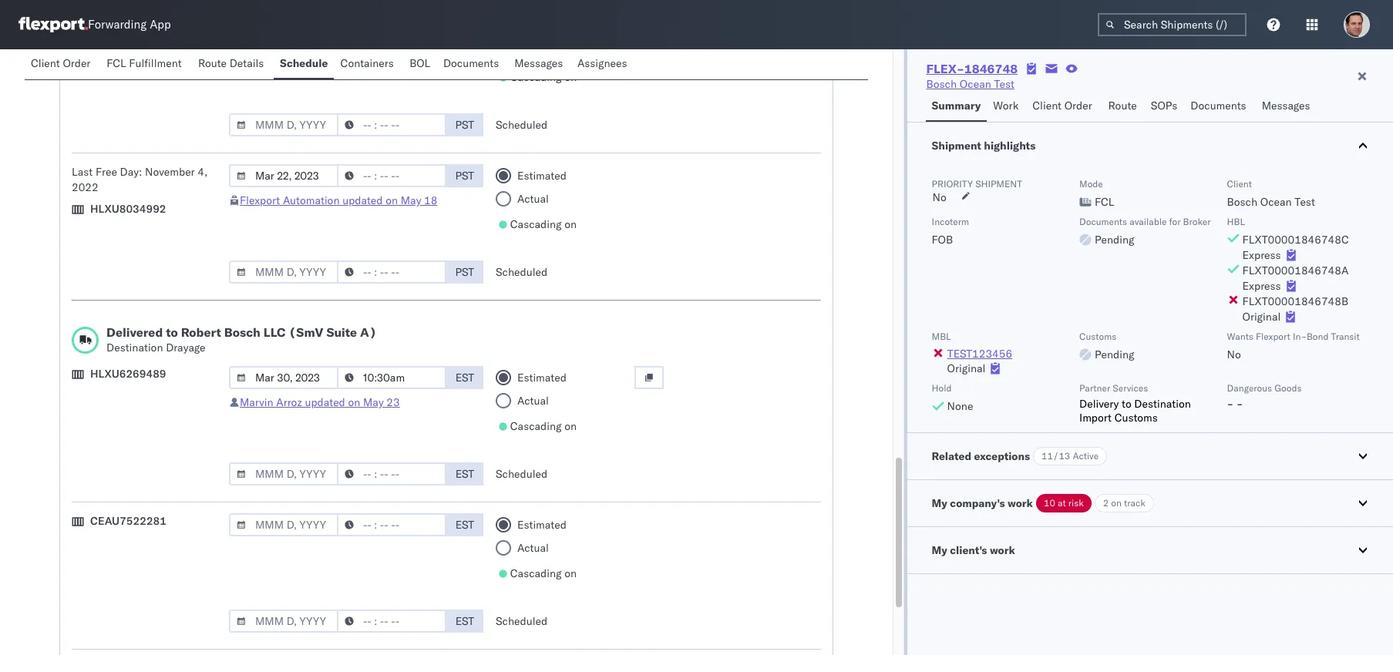 Task type: vqa. For each thing, say whether or not it's contained in the screenshot.
Destination within DELIVERED TO ROBERT BOSCH LLC (SMV SUITE A) DESTINATION DRAYAGE
yes



Task type: locate. For each thing, give the bounding box(es) containing it.
actual for 2nd -- : -- -- text field from the bottom
[[518, 394, 549, 408]]

2 actual from the top
[[518, 192, 549, 206]]

work inside button
[[990, 544, 1016, 558]]

1 horizontal spatial -
[[1237, 397, 1244, 411]]

1 horizontal spatial client order
[[1033, 99, 1093, 113]]

original
[[1243, 310, 1282, 324], [948, 362, 986, 376]]

my inside my client's work button
[[932, 544, 948, 558]]

for
[[1170, 216, 1181, 228]]

0 vertical spatial original
[[1243, 310, 1282, 324]]

2
[[1104, 498, 1109, 509]]

3 mmm d, yyyy text field from the top
[[229, 366, 339, 390]]

original up wants
[[1243, 310, 1282, 324]]

pst for fourth -- : -- -- text box from the bottom of the page
[[456, 118, 475, 132]]

1 vertical spatial no
[[1228, 348, 1242, 362]]

1 horizontal spatial documents button
[[1185, 92, 1256, 122]]

client order button right work
[[1027, 92, 1103, 122]]

1 vertical spatial order
[[1065, 99, 1093, 113]]

may
[[401, 194, 422, 208], [363, 396, 384, 410]]

broker
[[1184, 216, 1212, 228]]

2 vertical spatial pst
[[456, 265, 475, 279]]

2 vertical spatial -- : -- -- text field
[[337, 610, 447, 633]]

documents right bol button
[[443, 56, 499, 70]]

no down wants
[[1228, 348, 1242, 362]]

express up flxt00001846748a
[[1243, 248, 1282, 262]]

pending up services
[[1095, 348, 1135, 362]]

1 scheduled from the top
[[496, 118, 548, 132]]

3 scheduled from the top
[[496, 467, 548, 481]]

0 vertical spatial messages
[[515, 56, 563, 70]]

1 vertical spatial client order button
[[1027, 92, 1103, 122]]

messages button
[[509, 49, 572, 79], [1256, 92, 1319, 122]]

services
[[1113, 383, 1149, 394]]

shipment highlights button
[[908, 123, 1394, 169]]

0 vertical spatial client order button
[[25, 49, 101, 79]]

estimated
[[518, 169, 567, 183], [518, 371, 567, 385], [518, 518, 567, 532]]

2 mmm d, yyyy text field from the top
[[229, 164, 339, 187]]

ocean
[[960, 77, 992, 91], [1261, 195, 1293, 209]]

1 horizontal spatial route
[[1109, 99, 1138, 113]]

client up hbl
[[1228, 178, 1253, 190]]

original down test123456 button
[[948, 362, 986, 376]]

23
[[387, 396, 400, 410]]

test down 1846748
[[995, 77, 1015, 91]]

documents button right bol
[[437, 49, 509, 79]]

express
[[1243, 248, 1282, 262], [1243, 279, 1282, 293]]

shipment
[[932, 139, 982, 153]]

3 pst from the top
[[456, 265, 475, 279]]

1 my from the top
[[932, 497, 948, 511]]

track
[[1125, 498, 1146, 509]]

route left details on the left top of the page
[[198, 56, 227, 70]]

hold
[[932, 383, 952, 394]]

express for flxt00001846748a
[[1243, 279, 1282, 293]]

client order right work button
[[1033, 99, 1093, 113]]

bosch up hbl
[[1228, 195, 1258, 209]]

1 -- : -- -- text field from the top
[[337, 113, 447, 137]]

1 vertical spatial ocean
[[1261, 195, 1293, 209]]

1 horizontal spatial ocean
[[1261, 195, 1293, 209]]

1 vertical spatial mmm d, yyyy text field
[[229, 610, 339, 633]]

2 vertical spatial documents
[[1080, 216, 1128, 228]]

0 vertical spatial client order
[[31, 56, 91, 70]]

0 horizontal spatial documents button
[[437, 49, 509, 79]]

0 horizontal spatial documents
[[443, 56, 499, 70]]

2 my from the top
[[932, 544, 948, 558]]

containers button
[[334, 49, 404, 79]]

bosch ocean test link
[[927, 76, 1015, 92]]

0 horizontal spatial messages
[[515, 56, 563, 70]]

2 horizontal spatial bosch
[[1228, 195, 1258, 209]]

test inside "client bosch ocean test incoterm fob"
[[1296, 195, 1316, 209]]

1 horizontal spatial test
[[1296, 195, 1316, 209]]

company's
[[951, 497, 1006, 511]]

0 horizontal spatial order
[[63, 56, 91, 70]]

3 actual from the top
[[518, 394, 549, 408]]

highlights
[[985, 139, 1036, 153]]

0 vertical spatial flexport
[[240, 194, 280, 208]]

my company's work
[[932, 497, 1034, 511]]

1 vertical spatial estimated
[[518, 371, 567, 385]]

to inside delivered to robert bosch llc (smv suite a) destination drayage
[[166, 325, 178, 340]]

0 vertical spatial route
[[198, 56, 227, 70]]

1 -- : -- -- text field from the top
[[337, 261, 447, 284]]

2 pending from the top
[[1095, 348, 1135, 362]]

1 - from the left
[[1228, 397, 1234, 411]]

dangerous
[[1228, 383, 1273, 394]]

flexport. image
[[19, 17, 88, 32]]

1 vertical spatial flexport
[[1257, 331, 1291, 343]]

work button
[[988, 92, 1027, 122]]

documents right sops button
[[1191, 99, 1247, 113]]

no down the priority
[[933, 191, 947, 204]]

1 vertical spatial documents
[[1191, 99, 1247, 113]]

updated
[[343, 194, 383, 208], [305, 396, 345, 410]]

0 vertical spatial destination
[[106, 341, 163, 355]]

4 mmm d, yyyy text field from the top
[[229, 463, 339, 486]]

4 cascading on from the top
[[510, 567, 577, 581]]

1 express from the top
[[1243, 248, 1282, 262]]

0 vertical spatial no
[[933, 191, 947, 204]]

my left company's at the right bottom
[[932, 497, 948, 511]]

route details
[[198, 56, 264, 70]]

client inside "client bosch ocean test incoterm fob"
[[1228, 178, 1253, 190]]

2 pst from the top
[[456, 169, 475, 183]]

0 vertical spatial to
[[166, 325, 178, 340]]

0 horizontal spatial original
[[948, 362, 986, 376]]

llc
[[264, 325, 286, 340]]

fcl down forwarding
[[107, 56, 126, 70]]

fcl down mode at right top
[[1095, 195, 1115, 209]]

1 mmm d, yyyy text field from the top
[[229, 113, 339, 137]]

0 vertical spatial estimated
[[518, 169, 567, 183]]

0 vertical spatial updated
[[343, 194, 383, 208]]

work right client's
[[990, 544, 1016, 558]]

1 pst from the top
[[456, 118, 475, 132]]

4 scheduled from the top
[[496, 615, 548, 629]]

0 horizontal spatial flexport
[[240, 194, 280, 208]]

0 horizontal spatial route
[[198, 56, 227, 70]]

3 cascading on from the top
[[510, 420, 577, 434]]

1 horizontal spatial bosch
[[927, 77, 957, 91]]

priority shipment
[[932, 178, 1023, 190]]

0 vertical spatial fcl
[[107, 56, 126, 70]]

1 estimated from the top
[[518, 169, 567, 183]]

fcl for fcl
[[1095, 195, 1115, 209]]

to up the 'drayage'
[[166, 325, 178, 340]]

1 vertical spatial messages
[[1263, 99, 1311, 113]]

1 horizontal spatial documents
[[1080, 216, 1128, 228]]

documents button right sops
[[1185, 92, 1256, 122]]

pending down documents available for broker on the top of the page
[[1095, 233, 1135, 247]]

may for 18
[[401, 194, 422, 208]]

express up flxt00001846748b
[[1243, 279, 1282, 293]]

route left sops
[[1109, 99, 1138, 113]]

-- : -- -- text field
[[337, 261, 447, 284], [337, 366, 447, 390], [337, 610, 447, 633]]

1 vertical spatial messages button
[[1256, 92, 1319, 122]]

0 horizontal spatial bosch
[[224, 325, 261, 340]]

5 mmm d, yyyy text field from the top
[[229, 514, 339, 537]]

0 horizontal spatial fcl
[[107, 56, 126, 70]]

1 mmm d, yyyy text field from the top
[[229, 261, 339, 284]]

2 mmm d, yyyy text field from the top
[[229, 610, 339, 633]]

wants flexport in-bond transit no
[[1228, 331, 1361, 362]]

bol button
[[404, 49, 437, 79]]

bosch inside "client bosch ocean test incoterm fob"
[[1228, 195, 1258, 209]]

flexport left automation
[[240, 194, 280, 208]]

2 vertical spatial bosch
[[224, 325, 261, 340]]

to
[[166, 325, 178, 340], [1122, 397, 1132, 411]]

1 vertical spatial route
[[1109, 99, 1138, 113]]

fcl for fcl fulfillment
[[107, 56, 126, 70]]

flexport inside wants flexport in-bond transit no
[[1257, 331, 1291, 343]]

cascading
[[510, 70, 562, 84], [510, 218, 562, 231], [510, 420, 562, 434], [510, 567, 562, 581]]

fcl
[[107, 56, 126, 70], [1095, 195, 1115, 209]]

test
[[995, 77, 1015, 91], [1296, 195, 1316, 209]]

2 vertical spatial client
[[1228, 178, 1253, 190]]

0 vertical spatial -- : -- -- text field
[[337, 261, 447, 284]]

1 horizontal spatial client
[[1033, 99, 1062, 113]]

may left '18'
[[401, 194, 422, 208]]

suite
[[327, 325, 357, 340]]

0 vertical spatial my
[[932, 497, 948, 511]]

0 horizontal spatial client order
[[31, 56, 91, 70]]

0 vertical spatial mmm d, yyyy text field
[[229, 261, 339, 284]]

ocean up flxt00001846748c
[[1261, 195, 1293, 209]]

mmm d, yyyy text field for pst
[[229, 261, 339, 284]]

flexport left the 'in-'
[[1257, 331, 1291, 343]]

customs up partner
[[1080, 331, 1117, 343]]

1 vertical spatial work
[[990, 544, 1016, 558]]

1 horizontal spatial flexport
[[1257, 331, 1291, 343]]

assignees
[[578, 56, 628, 70]]

robert
[[181, 325, 221, 340]]

-- : -- -- text field for est
[[337, 610, 447, 633]]

bosch
[[927, 77, 957, 91], [1228, 195, 1258, 209], [224, 325, 261, 340]]

summary button
[[926, 92, 988, 122]]

MMM D, YYYY text field
[[229, 261, 339, 284], [229, 610, 339, 633]]

1 cascading on from the top
[[510, 70, 577, 84]]

client order button down flexport. image
[[25, 49, 101, 79]]

documents down mode at right top
[[1080, 216, 1128, 228]]

1 vertical spatial express
[[1243, 279, 1282, 293]]

0 vertical spatial pst
[[456, 118, 475, 132]]

3 -- : -- -- text field from the top
[[337, 463, 447, 486]]

1 vertical spatial original
[[948, 362, 986, 376]]

4 cascading from the top
[[510, 567, 562, 581]]

0 vertical spatial may
[[401, 194, 422, 208]]

3 estimated from the top
[[518, 518, 567, 532]]

2 vertical spatial estimated
[[518, 518, 567, 532]]

1 vertical spatial to
[[1122, 397, 1132, 411]]

order left route button
[[1065, 99, 1093, 113]]

1 vertical spatial fcl
[[1095, 195, 1115, 209]]

bosch down flex-
[[927, 77, 957, 91]]

1 vertical spatial destination
[[1135, 397, 1192, 411]]

1 vertical spatial -- : -- -- text field
[[337, 366, 447, 390]]

bosch inside delivered to robert bosch llc (smv suite a) destination drayage
[[224, 325, 261, 340]]

0 vertical spatial client
[[31, 56, 60, 70]]

my left client's
[[932, 544, 948, 558]]

4 actual from the top
[[518, 542, 549, 555]]

updated right the arroz
[[305, 396, 345, 410]]

1 horizontal spatial client order button
[[1027, 92, 1103, 122]]

1 horizontal spatial destination
[[1135, 397, 1192, 411]]

2 on track
[[1104, 498, 1146, 509]]

client order down flexport. image
[[31, 56, 91, 70]]

2 express from the top
[[1243, 279, 1282, 293]]

pst for -- : -- -- text field related to pst
[[456, 265, 475, 279]]

1 horizontal spatial to
[[1122, 397, 1132, 411]]

1 vertical spatial updated
[[305, 396, 345, 410]]

1 vertical spatial test
[[1296, 195, 1316, 209]]

0 horizontal spatial -
[[1228, 397, 1234, 411]]

bosch left llc
[[224, 325, 261, 340]]

3 -- : -- -- text field from the top
[[337, 610, 447, 633]]

hlxu8034992
[[90, 202, 166, 216]]

destination down services
[[1135, 397, 1192, 411]]

4,
[[198, 165, 208, 179]]

mmm d, yyyy text field for 2nd -- : -- -- text box from the top of the page
[[229, 164, 339, 187]]

0 horizontal spatial ocean
[[960, 77, 992, 91]]

1 vertical spatial bosch
[[1228, 195, 1258, 209]]

may for 23
[[363, 396, 384, 410]]

estimated for est
[[518, 518, 567, 532]]

route details button
[[192, 49, 274, 79]]

1846748
[[965, 61, 1018, 76]]

mode
[[1080, 178, 1104, 190]]

1 est from the top
[[456, 371, 475, 385]]

containers
[[341, 56, 394, 70]]

0 horizontal spatial messages button
[[509, 49, 572, 79]]

client order button
[[25, 49, 101, 79], [1027, 92, 1103, 122]]

0 vertical spatial test
[[995, 77, 1015, 91]]

10
[[1044, 498, 1056, 509]]

0 horizontal spatial to
[[166, 325, 178, 340]]

work left 10
[[1008, 497, 1034, 511]]

0 vertical spatial express
[[1243, 248, 1282, 262]]

bosch ocean test
[[927, 77, 1015, 91]]

1 horizontal spatial may
[[401, 194, 422, 208]]

1 vertical spatial may
[[363, 396, 384, 410]]

client
[[31, 56, 60, 70], [1033, 99, 1062, 113], [1228, 178, 1253, 190]]

3 est from the top
[[456, 518, 475, 532]]

1 pending from the top
[[1095, 233, 1135, 247]]

dangerous goods - -
[[1228, 383, 1303, 411]]

client down flexport. image
[[31, 56, 60, 70]]

client right work button
[[1033, 99, 1062, 113]]

0 vertical spatial work
[[1008, 497, 1034, 511]]

Search Shipments (/) text field
[[1099, 13, 1247, 36]]

to down services
[[1122, 397, 1132, 411]]

pending
[[1095, 233, 1135, 247], [1095, 348, 1135, 362]]

1 vertical spatial pst
[[456, 169, 475, 183]]

documents for documents available for broker
[[1080, 216, 1128, 228]]

customs
[[1080, 331, 1117, 343], [1115, 411, 1159, 425]]

flxt00001846748a
[[1243, 264, 1350, 278]]

on
[[565, 70, 577, 84], [386, 194, 398, 208], [565, 218, 577, 231], [348, 396, 361, 410], [565, 420, 577, 434], [1112, 498, 1122, 509], [565, 567, 577, 581]]

mmm d, yyyy text field for 2nd -- : -- -- text field from the bottom
[[229, 366, 339, 390]]

flex-1846748 link
[[927, 61, 1018, 76]]

0 horizontal spatial test
[[995, 77, 1015, 91]]

mmm d, yyyy text field for est
[[229, 610, 339, 633]]

cascading on
[[510, 70, 577, 84], [510, 218, 577, 231], [510, 420, 577, 434], [510, 567, 577, 581]]

messages
[[515, 56, 563, 70], [1263, 99, 1311, 113]]

marvin arroz updated on may 23 button
[[240, 396, 400, 410]]

0 vertical spatial documents
[[443, 56, 499, 70]]

1 vertical spatial pending
[[1095, 348, 1135, 362]]

2 cascading on from the top
[[510, 218, 577, 231]]

destination down delivered
[[106, 341, 163, 355]]

flexport
[[240, 194, 280, 208], [1257, 331, 1291, 343]]

2022
[[72, 181, 99, 194]]

customs down services
[[1115, 411, 1159, 425]]

1 horizontal spatial messages button
[[1256, 92, 1319, 122]]

1 vertical spatial customs
[[1115, 411, 1159, 425]]

ocean down flex-1846748
[[960, 77, 992, 91]]

1 vertical spatial client order
[[1033, 99, 1093, 113]]

4 est from the top
[[456, 615, 475, 629]]

1 vertical spatial documents button
[[1185, 92, 1256, 122]]

order down forwarding app link
[[63, 56, 91, 70]]

documents button
[[437, 49, 509, 79], [1185, 92, 1256, 122]]

fcl inside button
[[107, 56, 126, 70]]

2 horizontal spatial documents
[[1191, 99, 1247, 113]]

may left 23
[[363, 396, 384, 410]]

updated right automation
[[343, 194, 383, 208]]

0 vertical spatial bosch
[[927, 77, 957, 91]]

customs inside partner services delivery to destination import customs
[[1115, 411, 1159, 425]]

order
[[63, 56, 91, 70], [1065, 99, 1093, 113]]

test up flxt00001846748c
[[1296, 195, 1316, 209]]

0 vertical spatial order
[[63, 56, 91, 70]]

ceau7522281
[[90, 515, 167, 528]]

-- : -- -- text field
[[337, 113, 447, 137], [337, 164, 447, 187], [337, 463, 447, 486], [337, 514, 447, 537]]

fob
[[932, 233, 954, 247]]

1 horizontal spatial no
[[1228, 348, 1242, 362]]

MMM D, YYYY text field
[[229, 113, 339, 137], [229, 164, 339, 187], [229, 366, 339, 390], [229, 463, 339, 486], [229, 514, 339, 537]]



Task type: describe. For each thing, give the bounding box(es) containing it.
2 estimated from the top
[[518, 371, 567, 385]]

3 cascading from the top
[[510, 420, 562, 434]]

1 horizontal spatial messages
[[1263, 99, 1311, 113]]

4 -- : -- -- text field from the top
[[337, 514, 447, 537]]

arroz
[[276, 396, 302, 410]]

route for route details
[[198, 56, 227, 70]]

a)
[[360, 325, 377, 340]]

sops button
[[1145, 92, 1185, 122]]

flxt00001846748c
[[1243, 233, 1350, 247]]

2 est from the top
[[456, 467, 475, 481]]

flexport automation updated on may 18 button
[[240, 194, 438, 208]]

risk
[[1069, 498, 1084, 509]]

forwarding app link
[[19, 17, 171, 32]]

none
[[948, 400, 974, 413]]

schedule button
[[274, 49, 334, 79]]

10 at risk
[[1044, 498, 1084, 509]]

my for my company's work
[[932, 497, 948, 511]]

mmm d, yyyy text field for third -- : -- -- text box from the top of the page
[[229, 463, 339, 486]]

express for flxt00001846748c
[[1243, 248, 1282, 262]]

related
[[932, 450, 972, 464]]

2 -- : -- -- text field from the top
[[337, 366, 447, 390]]

automation
[[283, 194, 340, 208]]

route for route
[[1109, 99, 1138, 113]]

import
[[1080, 411, 1112, 425]]

updated for automation
[[343, 194, 383, 208]]

to inside partner services delivery to destination import customs
[[1122, 397, 1132, 411]]

fcl fulfillment button
[[101, 49, 192, 79]]

2 - from the left
[[1237, 397, 1244, 411]]

0 vertical spatial messages button
[[509, 49, 572, 79]]

flex-1846748
[[927, 61, 1018, 76]]

0 vertical spatial ocean
[[960, 77, 992, 91]]

1 cascading from the top
[[510, 70, 562, 84]]

november
[[145, 165, 195, 179]]

0 vertical spatial documents button
[[437, 49, 509, 79]]

sops
[[1152, 99, 1178, 113]]

hbl
[[1228, 216, 1246, 228]]

documents for documents button to the top
[[443, 56, 499, 70]]

bol
[[410, 56, 431, 70]]

free
[[96, 165, 117, 179]]

priority
[[932, 178, 974, 190]]

flexport automation updated on may 18
[[240, 194, 438, 208]]

my client's work button
[[908, 528, 1394, 574]]

delivered to robert bosch llc (smv suite a) destination drayage
[[106, 325, 377, 355]]

2 cascading from the top
[[510, 218, 562, 231]]

last
[[72, 165, 93, 179]]

at
[[1058, 498, 1067, 509]]

1 horizontal spatial order
[[1065, 99, 1093, 113]]

available
[[1130, 216, 1167, 228]]

pending for documents available for broker
[[1095, 233, 1135, 247]]

forwarding app
[[88, 17, 171, 32]]

destination inside delivered to robert bosch llc (smv suite a) destination drayage
[[106, 341, 163, 355]]

mbl
[[932, 331, 952, 343]]

updated for arroz
[[305, 396, 345, 410]]

app
[[150, 17, 171, 32]]

work for my company's work
[[1008, 497, 1034, 511]]

actual for 2nd -- : -- -- text box from the top of the page
[[518, 192, 549, 206]]

no inside wants flexport in-bond transit no
[[1228, 348, 1242, 362]]

test123456
[[948, 347, 1013, 361]]

mmm d, yyyy text field for fourth -- : -- -- text box from the bottom of the page
[[229, 113, 339, 137]]

marvin
[[240, 396, 274, 410]]

2 -- : -- -- text field from the top
[[337, 164, 447, 187]]

day:
[[120, 165, 142, 179]]

exceptions
[[975, 450, 1031, 464]]

-- : -- -- text field for pst
[[337, 261, 447, 284]]

(smv
[[289, 325, 324, 340]]

schedule
[[280, 56, 328, 70]]

2 scheduled from the top
[[496, 265, 548, 279]]

destination inside partner services delivery to destination import customs
[[1135, 397, 1192, 411]]

work
[[994, 99, 1019, 113]]

in-
[[1294, 331, 1307, 343]]

marvin arroz updated on may 23
[[240, 396, 400, 410]]

wants
[[1228, 331, 1254, 343]]

delivered
[[106, 325, 163, 340]]

pst for 2nd -- : -- -- text box from the top of the page
[[456, 169, 475, 183]]

11/13
[[1042, 451, 1071, 462]]

1 horizontal spatial original
[[1243, 310, 1282, 324]]

1 actual from the top
[[518, 45, 549, 59]]

bond
[[1307, 331, 1329, 343]]

flex-
[[927, 61, 965, 76]]

ocean inside "client bosch ocean test incoterm fob"
[[1261, 195, 1293, 209]]

incoterm
[[932, 216, 970, 228]]

delivery
[[1080, 397, 1120, 411]]

my for my client's work
[[932, 544, 948, 558]]

test123456 button
[[948, 347, 1013, 361]]

1 vertical spatial client
[[1033, 99, 1062, 113]]

hlxu6269489
[[90, 367, 166, 381]]

work for my client's work
[[990, 544, 1016, 558]]

actual for 4th -- : -- -- text box from the top
[[518, 542, 549, 555]]

forwarding
[[88, 17, 147, 32]]

fcl fulfillment
[[107, 56, 182, 70]]

transit
[[1332, 331, 1361, 343]]

0 horizontal spatial no
[[933, 191, 947, 204]]

shipment
[[976, 178, 1023, 190]]

client's
[[951, 544, 988, 558]]

0 vertical spatial customs
[[1080, 331, 1117, 343]]

related exceptions
[[932, 450, 1031, 464]]

summary
[[932, 99, 982, 113]]

pending for customs
[[1095, 348, 1135, 362]]

estimated for pst
[[518, 169, 567, 183]]

documents for documents button to the bottom
[[1191, 99, 1247, 113]]

0 horizontal spatial client
[[31, 56, 60, 70]]

shipment highlights
[[932, 139, 1036, 153]]

my client's work
[[932, 544, 1016, 558]]

details
[[230, 56, 264, 70]]

0 horizontal spatial client order button
[[25, 49, 101, 79]]

mmm d, yyyy text field for 4th -- : -- -- text box from the top
[[229, 514, 339, 537]]

client bosch ocean test incoterm fob
[[932, 178, 1316, 247]]

active
[[1073, 451, 1099, 462]]

flxt00001846748b
[[1243, 295, 1349, 309]]

drayage
[[166, 341, 206, 355]]

assignees button
[[572, 49, 637, 79]]

18
[[424, 194, 438, 208]]

fulfillment
[[129, 56, 182, 70]]

last free day: november 4, 2022
[[72, 165, 208, 194]]

documents available for broker
[[1080, 216, 1212, 228]]

goods
[[1275, 383, 1303, 394]]



